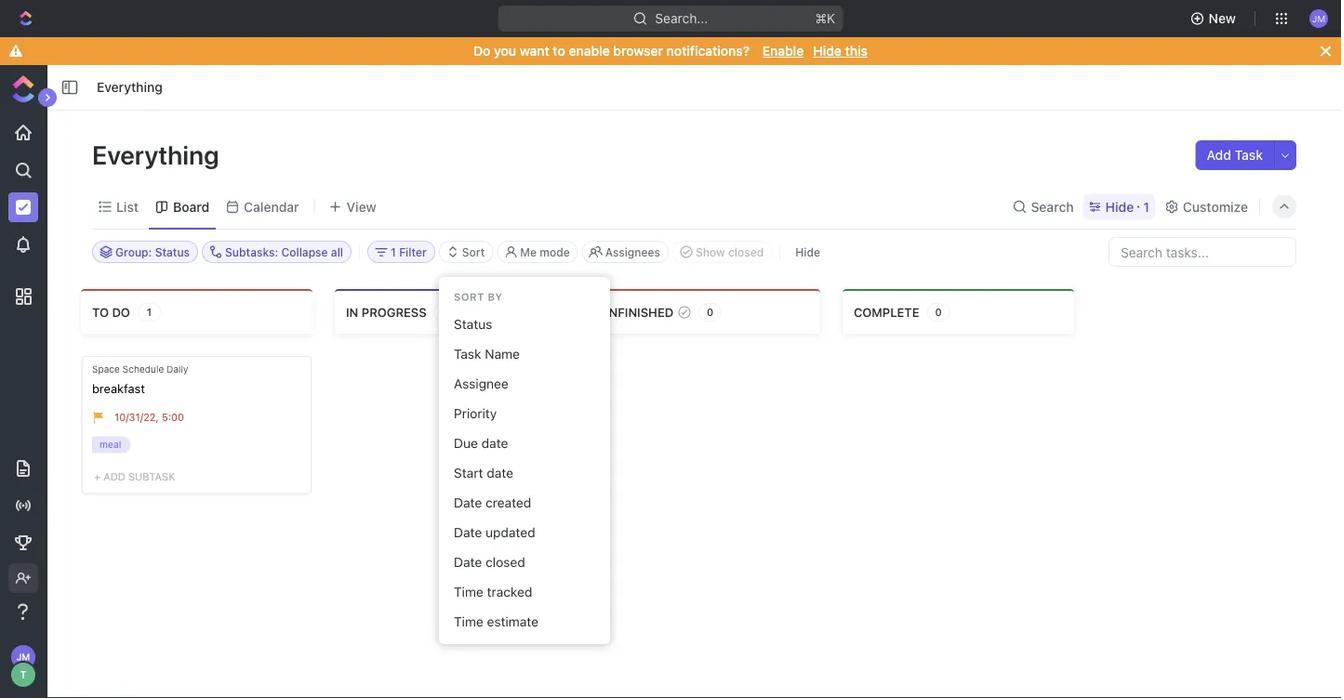 Task type: locate. For each thing, give the bounding box(es) containing it.
board link
[[169, 194, 209, 220]]

date for date closed
[[454, 555, 482, 570]]

date inside start date button
[[487, 465, 513, 481]]

breakfast
[[92, 381, 145, 395]]

do
[[473, 43, 491, 59]]

date up date created in the bottom of the page
[[487, 465, 513, 481]]

enable
[[569, 43, 610, 59]]

task down status
[[454, 346, 481, 362]]

date inside button
[[454, 495, 482, 511]]

status
[[454, 317, 492, 332]]

time tracked button
[[446, 578, 603, 607]]

1 horizontal spatial add
[[1207, 147, 1231, 163]]

created
[[486, 495, 531, 511]]

in progress
[[346, 305, 427, 319]]

daily
[[167, 364, 188, 374]]

assignee button
[[446, 369, 603, 399]]

0 right "complete"
[[935, 306, 942, 319]]

date down start
[[454, 495, 482, 511]]

0 vertical spatial time
[[454, 585, 483, 600]]

progress
[[362, 305, 427, 319]]

hide 1
[[1106, 199, 1149, 214]]

1 horizontal spatial 1
[[1143, 199, 1149, 214]]

0
[[707, 306, 714, 319], [935, 306, 942, 319]]

assignees button
[[582, 241, 669, 263]]

time down time tracked
[[454, 614, 483, 630]]

0 vertical spatial date
[[482, 436, 508, 451]]

sort up sort by
[[462, 246, 485, 259]]

1 horizontal spatial 0
[[935, 306, 942, 319]]

subtask
[[128, 471, 175, 483]]

time down date closed
[[454, 585, 483, 600]]

space schedule daily breakfast
[[92, 364, 188, 395]]

closed
[[486, 555, 525, 570]]

date left closed
[[454, 555, 482, 570]]

1 vertical spatial date
[[487, 465, 513, 481]]

1
[[1143, 199, 1149, 214], [147, 306, 152, 319]]

1 horizontal spatial to
[[553, 43, 565, 59]]

complete
[[854, 305, 919, 319]]

0 vertical spatial date
[[454, 495, 482, 511]]

board
[[173, 199, 209, 214]]

0 vertical spatial 1
[[1143, 199, 1149, 214]]

add up customize
[[1207, 147, 1231, 163]]

0 vertical spatial add
[[1207, 147, 1231, 163]]

time for time estimate
[[454, 614, 483, 630]]

time
[[454, 585, 483, 600], [454, 614, 483, 630]]

notifications?
[[667, 43, 750, 59]]

everything
[[97, 80, 163, 95], [92, 139, 225, 170]]

task
[[1235, 147, 1263, 163], [454, 346, 481, 362]]

1 vertical spatial time
[[454, 614, 483, 630]]

start
[[454, 465, 483, 481]]

due date
[[454, 436, 508, 451]]

1 time from the top
[[454, 585, 483, 600]]

1 vertical spatial to
[[92, 305, 109, 319]]

hide
[[813, 43, 842, 59], [1106, 199, 1134, 214], [795, 246, 820, 259]]

1 left customize button
[[1143, 199, 1149, 214]]

date
[[482, 436, 508, 451], [487, 465, 513, 481]]

date for due date
[[482, 436, 508, 451]]

assignee
[[454, 376, 509, 392]]

1 vertical spatial hide
[[1106, 199, 1134, 214]]

Search tasks... text field
[[1110, 238, 1296, 266]]

hide for hide
[[795, 246, 820, 259]]

2 vertical spatial date
[[454, 555, 482, 570]]

0 right unfinished
[[707, 306, 714, 319]]

you
[[494, 43, 516, 59]]

0 horizontal spatial 1
[[147, 306, 152, 319]]

2 date from the top
[[454, 525, 482, 540]]

time tracked
[[454, 585, 532, 600]]

calendar
[[244, 199, 299, 214]]

add
[[1207, 147, 1231, 163], [103, 471, 125, 483]]

to right want
[[553, 43, 565, 59]]

sort for sort
[[462, 246, 485, 259]]

to do
[[92, 305, 130, 319]]

task up customize
[[1235, 147, 1263, 163]]

space
[[92, 364, 120, 374]]

0 vertical spatial task
[[1235, 147, 1263, 163]]

date closed
[[454, 555, 525, 570]]

everything link
[[92, 76, 167, 99]]

task name button
[[446, 339, 603, 369]]

date up date closed
[[454, 525, 482, 540]]

to
[[553, 43, 565, 59], [92, 305, 109, 319]]

start date
[[454, 465, 513, 481]]

hide for hide 1
[[1106, 199, 1134, 214]]

1 vertical spatial sort
[[454, 291, 485, 303]]

1 vertical spatial date
[[454, 525, 482, 540]]

schedule
[[123, 364, 164, 374]]

want
[[520, 43, 550, 59]]

to left the do on the left top of page
[[92, 305, 109, 319]]

date for date updated
[[454, 525, 482, 540]]

0 horizontal spatial 0
[[707, 306, 714, 319]]

do
[[112, 305, 130, 319]]

0 vertical spatial sort
[[462, 246, 485, 259]]

estimate
[[487, 614, 539, 630]]

0 horizontal spatial add
[[103, 471, 125, 483]]

2 vertical spatial hide
[[795, 246, 820, 259]]

2 time from the top
[[454, 614, 483, 630]]

date
[[454, 495, 482, 511], [454, 525, 482, 540], [454, 555, 482, 570]]

1 0 from the left
[[707, 306, 714, 319]]

1 right the do on the left top of page
[[147, 306, 152, 319]]

sort
[[462, 246, 485, 259], [454, 291, 485, 303]]

sort inside dropdown button
[[462, 246, 485, 259]]

due
[[454, 436, 478, 451]]

hide inside button
[[795, 246, 820, 259]]

sort left by
[[454, 291, 485, 303]]

1 date from the top
[[454, 495, 482, 511]]

time estimate button
[[446, 607, 603, 637]]

3 date from the top
[[454, 555, 482, 570]]

1 vertical spatial task
[[454, 346, 481, 362]]

add right +
[[103, 471, 125, 483]]

date right due
[[482, 436, 508, 451]]

date inside due date button
[[482, 436, 508, 451]]



Task type: describe. For each thing, give the bounding box(es) containing it.
date updated
[[454, 525, 535, 540]]

sort for sort by
[[454, 291, 485, 303]]

date created button
[[446, 488, 603, 518]]

0 horizontal spatial task
[[454, 346, 481, 362]]

customize
[[1183, 199, 1248, 214]]

0 horizontal spatial to
[[92, 305, 109, 319]]

this
[[845, 43, 868, 59]]

priority button
[[446, 399, 603, 429]]

customize button
[[1159, 194, 1254, 220]]

date created
[[454, 495, 531, 511]]

search
[[1031, 199, 1074, 214]]

time estimate
[[454, 614, 539, 630]]

⌘k
[[815, 11, 836, 26]]

hide button
[[788, 241, 828, 263]]

name
[[485, 346, 520, 362]]

task name
[[454, 346, 520, 362]]

date for start date
[[487, 465, 513, 481]]

enable
[[762, 43, 804, 59]]

+
[[94, 471, 100, 483]]

by
[[488, 291, 503, 303]]

time for time tracked
[[454, 585, 483, 600]]

new button
[[1183, 4, 1247, 33]]

in
[[346, 305, 358, 319]]

calendar link
[[240, 194, 299, 220]]

tracked
[[487, 585, 532, 600]]

unfinished
[[600, 305, 674, 319]]

1 vertical spatial 1
[[147, 306, 152, 319]]

updated
[[486, 525, 535, 540]]

assignees
[[605, 246, 660, 259]]

priority
[[454, 406, 497, 421]]

+ add subtask
[[94, 471, 175, 483]]

sort button
[[439, 241, 493, 263]]

1 horizontal spatial task
[[1235, 147, 1263, 163]]

browser
[[613, 43, 663, 59]]

due date button
[[446, 429, 603, 459]]

0 vertical spatial to
[[553, 43, 565, 59]]

2 0 from the left
[[935, 306, 942, 319]]

list link
[[113, 194, 139, 220]]

status button
[[446, 310, 603, 339]]

date closed button
[[446, 548, 603, 578]]

add inside add task button
[[1207, 147, 1231, 163]]

start date button
[[446, 459, 603, 488]]

search...
[[655, 11, 708, 26]]

add task
[[1207, 147, 1263, 163]]

date for date created
[[454, 495, 482, 511]]

sort by
[[454, 291, 503, 303]]

1 vertical spatial everything
[[92, 139, 225, 170]]

0 vertical spatial hide
[[813, 43, 842, 59]]

0 vertical spatial everything
[[97, 80, 163, 95]]

date updated button
[[446, 518, 603, 548]]

new
[[1209, 11, 1236, 26]]

do you want to enable browser notifications? enable hide this
[[473, 43, 868, 59]]

1 vertical spatial add
[[103, 471, 125, 483]]

search button
[[1007, 194, 1080, 220]]

add task button
[[1196, 140, 1274, 170]]

list
[[116, 199, 139, 214]]



Task type: vqa. For each thing, say whether or not it's contained in the screenshot.
Date Updated button
yes



